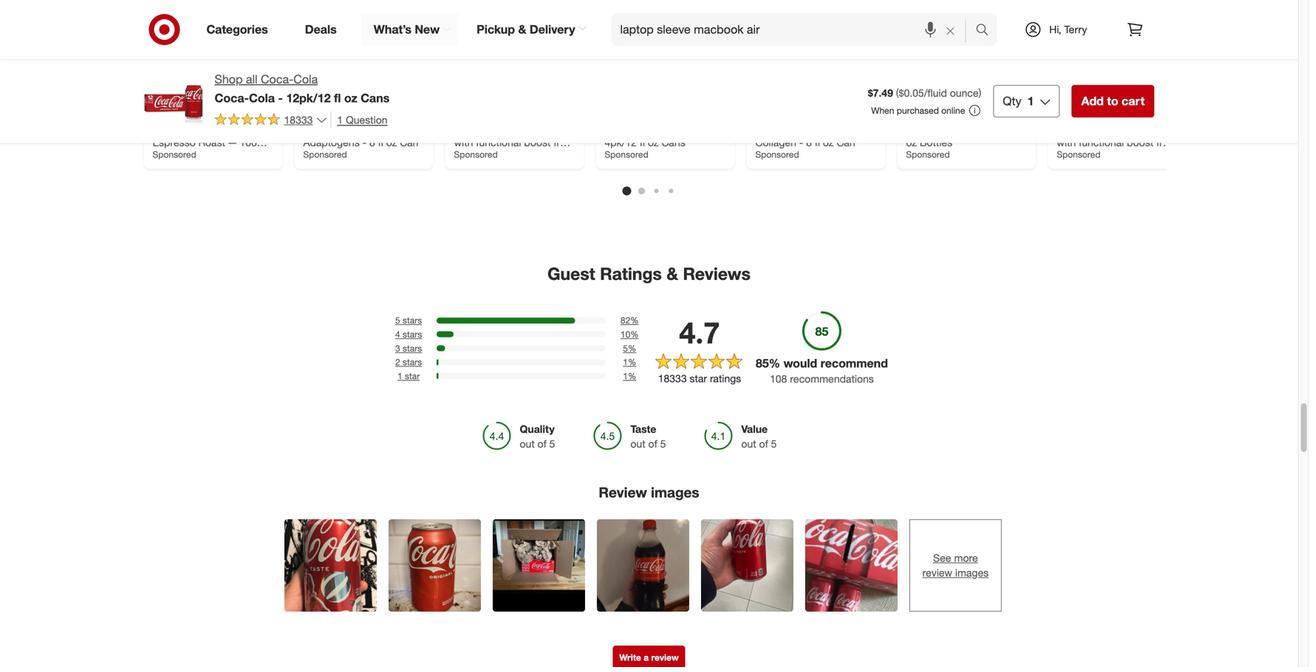 Task type: vqa. For each thing, say whether or not it's contained in the screenshot.


Task type: locate. For each thing, give the bounding box(es) containing it.
reishi inside pop & bottle matcha green tea oat milk latte with functional boost from reishi and maitake - 8 fl oz can
[[454, 149, 482, 162]]

2 of from the left
[[649, 438, 658, 451]]

1 brew from the left
[[303, 123, 327, 136]]

1 vertical spatial roast
[[198, 136, 225, 149]]

$3.19 up "adaptogens"
[[303, 97, 329, 110]]

when
[[872, 105, 895, 116]]

1 horizontal spatial images
[[956, 566, 989, 579]]

1 horizontal spatial review
[[923, 566, 953, 579]]

cold for pop & bottle mocha cold brew oat milk latte with adaptogens - 8 fl oz can
[[399, 110, 421, 123]]

of for value
[[759, 438, 768, 451]]

1 stars from the top
[[403, 315, 422, 326]]

functional down matcha
[[476, 136, 521, 149]]

8 left lion's
[[1057, 162, 1063, 175]]

collagen
[[756, 136, 797, 149]]

0 horizontal spatial boost
[[524, 136, 551, 149]]

guest review image 3 of 12, zoom in image
[[493, 519, 585, 612]]

search button
[[969, 13, 1005, 49]]

recommendations
[[790, 373, 874, 386]]

review inside see more review images
[[923, 566, 953, 579]]

stars for 4 stars
[[403, 329, 422, 340]]

maitake
[[506, 149, 542, 162]]

$3.19 inside $3.19 pop & bottle caramel cold brew oat milk latte with functional boost from reishi and lion's mane - 8 fl oz can
[[1057, 97, 1082, 110]]

guest review image 2 of 12, zoom in image
[[389, 519, 481, 612]]

1 $3.19 from the left
[[303, 97, 329, 110]]

bottle up "adaptogens"
[[334, 110, 362, 123]]

- right sparkling at the top
[[696, 123, 700, 136]]

3 bottle from the left
[[786, 110, 814, 123]]

oz inside shop all coca-cola coca-cola - 12pk/12 fl oz cans
[[344, 91, 358, 105]]

brew inside pop & bottle vanilla cold brew oat milk latte with collagen - 8 fl oz can sponsored
[[756, 123, 780, 136]]

more
[[955, 552, 978, 565]]

0 horizontal spatial drink
[[668, 123, 693, 136]]

what's new link
[[361, 13, 458, 46]]

pop & bottle matcha green tea oat milk latte with functional boost from reishi and maitake - 8 fl oz can image
[[454, 0, 575, 88]]

oz down green
[[454, 162, 465, 175]]

4 pop from the left
[[1057, 110, 1076, 123]]

5
[[395, 315, 400, 326], [623, 343, 628, 354], [550, 438, 555, 451], [660, 438, 666, 451], [771, 438, 777, 451]]

celsius sparkling wild berry energy drink - 4pk/12 fl oz cans image
[[605, 0, 726, 88]]

review
[[599, 484, 647, 501]]

2 boost from the left
[[1127, 136, 1154, 149]]

stars
[[403, 315, 422, 326], [403, 329, 422, 340], [403, 343, 422, 354], [403, 357, 422, 368]]

18333 link
[[215, 111, 328, 130]]

3 pop from the left
[[756, 110, 774, 123]]

question
[[346, 113, 388, 126]]

pop inside $3.19 pop & bottle mocha cold brew oat milk latte with adaptogens - 8 fl oz can sponsored
[[303, 110, 322, 123]]

$3.19 left to in the right top of the page
[[1057, 97, 1082, 110]]

0 vertical spatial 18333
[[284, 113, 313, 126]]

brew inside $3.19 pop & bottle caramel cold brew oat milk latte with functional boost from reishi and lion's mane - 8 fl oz can
[[1082, 123, 1106, 136]]

3 milk from the left
[[802, 123, 821, 136]]

10
[[621, 329, 631, 340]]

star left ratings
[[690, 372, 707, 385]]

categories link
[[194, 13, 287, 46]]

boost down caramel
[[1127, 136, 1154, 149]]

4 stars from the top
[[403, 357, 422, 368]]

1 % for star
[[623, 371, 637, 382]]

18333 inside "link"
[[284, 113, 313, 126]]

1 vertical spatial review
[[651, 652, 679, 663]]

of
[[538, 438, 547, 451], [649, 438, 658, 451], [759, 438, 768, 451]]

write
[[620, 652, 641, 663]]

1 boost from the left
[[524, 136, 551, 149]]

of inside taste out of 5
[[649, 438, 658, 451]]

milk inside pop & bottle matcha green tea oat milk latte with functional boost from reishi and maitake - 8 fl oz can
[[524, 123, 543, 136]]

with left tea on the top of page
[[454, 136, 473, 149]]

1 milk from the left
[[350, 123, 368, 136]]

8 right maitake
[[552, 149, 557, 162]]

12pk/12 inside "$7.79 gatorade cool blue sports drink - 12pk/12 fl oz bottles sponsored"
[[975, 123, 1013, 136]]

0 horizontal spatial coca-
[[215, 91, 249, 105]]

85 % would recommend 108 recommendations
[[756, 356, 888, 386]]

oz inside $3.19 pop & bottle caramel cold brew oat milk latte with functional boost from reishi and lion's mane - 8 fl oz can
[[1074, 162, 1085, 175]]

% for 1 star
[[628, 371, 637, 382]]

ounce
[[950, 86, 979, 99]]

2 horizontal spatial out
[[742, 438, 757, 451]]

5 inside quality out of 5
[[550, 438, 555, 451]]

$0.05
[[899, 86, 924, 99]]

12pk/12 right cool
[[975, 123, 1013, 136]]

5 down 108
[[771, 438, 777, 451]]

2 drink from the left
[[941, 123, 965, 136]]

% for 5 stars
[[631, 315, 639, 326]]

bottle inside pop & bottle vanilla cold brew oat milk latte with collagen - 8 fl oz can sponsored
[[786, 110, 814, 123]]

- right maitake
[[545, 149, 549, 162]]

& inside pop & bottle matcha green tea oat milk latte with functional boost from reishi and maitake - 8 fl oz can
[[475, 110, 482, 123]]

1 out from the left
[[520, 438, 535, 451]]

quality
[[520, 423, 555, 436]]

reishi down green
[[454, 149, 482, 162]]

fl up '1 question' link
[[334, 91, 341, 105]]

add to cart
[[1082, 94, 1145, 108]]

gatorade cool blue sports drink - 12pk/12 fl oz bottles image
[[906, 0, 1028, 88]]

4 oat from the left
[[1109, 123, 1125, 136]]

coffee
[[212, 123, 242, 136]]

2 stars from the top
[[403, 329, 422, 340]]

3 stars from the top
[[403, 343, 422, 354]]

milk inside $3.19 pop & bottle caramel cold brew oat milk latte with functional boost from reishi and lion's mane - 8 fl oz can
[[1128, 123, 1147, 136]]

drink right energy
[[668, 123, 693, 136]]

pop
[[303, 110, 322, 123], [454, 110, 473, 123], [756, 110, 774, 123], [1057, 110, 1076, 123]]

2 from from the left
[[1157, 136, 1178, 149]]

1 oat from the left
[[330, 123, 347, 136]]

1 vertical spatial 18333
[[658, 372, 687, 385]]

mocha
[[365, 110, 396, 123]]

of down quality
[[538, 438, 547, 451]]

2 horizontal spatial of
[[759, 438, 768, 451]]

cola down 'deals' at left top
[[294, 72, 318, 86]]

3 out from the left
[[742, 438, 757, 451]]

0 horizontal spatial from
[[554, 136, 575, 149]]

8
[[369, 136, 375, 149], [806, 136, 812, 149], [552, 149, 557, 162], [1057, 162, 1063, 175]]

2 latte from the left
[[545, 123, 569, 136]]

— left 100%
[[228, 136, 237, 149]]

1 %
[[623, 357, 637, 368], [623, 371, 637, 382]]

brew inside $3.19 pop & bottle mocha cold brew oat milk latte with adaptogens - 8 fl oz can sponsored
[[303, 123, 327, 136]]

0 horizontal spatial star
[[405, 371, 420, 382]]

out
[[520, 438, 535, 451], [631, 438, 646, 451], [742, 438, 757, 451]]

1 reishi from the left
[[454, 149, 482, 162]]

out down quality
[[520, 438, 535, 451]]

stars down 4 stars
[[403, 343, 422, 354]]

1 horizontal spatial star
[[690, 372, 707, 385]]

bottle right green
[[485, 110, 512, 123]]

cold left when
[[849, 110, 871, 123]]

boost inside $3.19 pop & bottle caramel cold brew oat milk latte with functional boost from reishi and lion's mane - 8 fl oz can
[[1127, 136, 1154, 149]]

$3.19
[[303, 97, 329, 110], [1057, 97, 1082, 110]]

reishi inside $3.19 pop & bottle caramel cold brew oat milk latte with functional boost from reishi and lion's mane - 8 fl oz can
[[1057, 149, 1085, 162]]

18333 star ratings
[[658, 372, 741, 385]]

oz down mocha
[[386, 136, 397, 149]]

review inside button
[[651, 652, 679, 663]]

- right collagen
[[800, 136, 804, 149]]

with left lion's
[[1057, 136, 1076, 149]]

- inside "$7.79 gatorade cool blue sports drink - 12pk/12 fl oz bottles sponsored"
[[968, 123, 972, 136]]

fl down mocha
[[378, 136, 383, 149]]

3 latte from the left
[[824, 123, 847, 136]]

roast right dark
[[227, 110, 253, 123]]

can inside $3.19 pop & bottle caramel cold brew oat milk latte with functional boost from reishi and lion's mane - 8 fl oz can
[[1088, 162, 1106, 175]]

oz left bottles
[[906, 136, 917, 149]]

2 out from the left
[[631, 438, 646, 451]]

1 from from the left
[[554, 136, 575, 149]]

1 horizontal spatial cold
[[849, 110, 871, 123]]

& right pickup
[[518, 22, 527, 37]]

delivery
[[530, 22, 575, 37]]

18333 left ratings
[[658, 372, 687, 385]]

— left bag in the top of the page
[[191, 149, 199, 162]]

2 pop from the left
[[454, 110, 473, 123]]

- up "18333" "link"
[[278, 91, 283, 105]]

%
[[631, 315, 639, 326], [631, 329, 639, 340], [628, 343, 637, 354], [769, 356, 781, 370], [628, 357, 637, 368], [628, 371, 637, 382]]

pop & bottle caramel cold brew oat milk latte with functional boost from reishi and lion's mane - 8 fl oz can image
[[1057, 0, 1178, 88]]

0 vertical spatial images
[[651, 484, 700, 501]]

1 functional from the left
[[476, 136, 521, 149]]

see more review images button
[[910, 519, 1002, 612]]

cola down "all" on the top
[[249, 91, 275, 105]]

0 vertical spatial cans
[[361, 91, 390, 105]]

3 oat from the left
[[782, 123, 799, 136]]

and left lion's
[[1088, 149, 1106, 162]]

5 inside taste out of 5
[[660, 438, 666, 451]]

1 horizontal spatial and
[[1088, 149, 1106, 162]]

review down see
[[923, 566, 953, 579]]

& up collagen
[[777, 110, 784, 123]]

fl down vanilla
[[815, 136, 820, 149]]

2 brew from the left
[[756, 123, 780, 136]]

1 and from the left
[[485, 149, 503, 162]]

7 sponsored from the left
[[1057, 149, 1101, 160]]

1 horizontal spatial brew
[[756, 123, 780, 136]]

when purchased online
[[872, 105, 965, 116]]

espresso
[[153, 136, 196, 149]]

% for 3 stars
[[628, 343, 637, 354]]

1 vertical spatial cans
[[662, 136, 686, 149]]

brew
[[303, 123, 327, 136], [756, 123, 780, 136], [1082, 123, 1106, 136]]

from inside $3.19 pop & bottle caramel cold brew oat milk latte with functional boost from reishi and lion's mane - 8 fl oz can
[[1157, 136, 1178, 149]]

oz down sparkling at the top
[[648, 136, 659, 149]]

/fluid
[[924, 86, 947, 99]]

starbucks
[[153, 110, 199, 123]]

2 bottle from the left
[[485, 110, 512, 123]]

2 reishi from the left
[[1057, 149, 1085, 162]]

latte inside $3.19 pop & bottle caramel cold brew oat milk latte with functional boost from reishi and lion's mane - 8 fl oz can
[[1150, 123, 1173, 136]]

from right maitake
[[554, 136, 575, 149]]

cans up mocha
[[361, 91, 390, 105]]

caramel
[[1118, 110, 1157, 123]]

& up "adaptogens"
[[325, 110, 331, 123]]

oz inside $3.19 pop & bottle mocha cold brew oat milk latte with adaptogens - 8 fl oz can sponsored
[[386, 136, 397, 149]]

fl
[[334, 91, 341, 105], [1015, 123, 1021, 136], [378, 136, 383, 149], [640, 136, 645, 149], [815, 136, 820, 149], [560, 149, 566, 162], [1066, 162, 1071, 175]]

1 horizontal spatial of
[[649, 438, 658, 451]]

0 vertical spatial cola
[[294, 72, 318, 86]]

1 drink from the left
[[668, 123, 693, 136]]

star for 18333
[[690, 372, 707, 385]]

whole
[[153, 123, 182, 136]]

1 horizontal spatial $3.19
[[1057, 97, 1082, 110]]

cool
[[953, 110, 974, 123]]

1 vertical spatial images
[[956, 566, 989, 579]]

1 star
[[398, 371, 420, 382]]

fl right 4pk/12
[[640, 136, 645, 149]]

guest review image 1 of 12, zoom in image
[[285, 519, 377, 612]]

coca- right "all" on the top
[[261, 72, 294, 86]]

roast down dark
[[198, 136, 225, 149]]

online
[[942, 105, 965, 116]]

- left blue
[[968, 123, 972, 136]]

sponsored inside pop & bottle vanilla cold brew oat milk latte with collagen - 8 fl oz can sponsored
[[756, 149, 799, 160]]

stars down 5 stars
[[403, 329, 422, 340]]

sponsored inside the celsius sparkling wild berry energy drink - 4pk/12 fl oz cans sponsored
[[605, 149, 649, 160]]

2 horizontal spatial cold
[[1057, 123, 1079, 136]]

2 horizontal spatial —
[[245, 123, 254, 136]]

stars up 4 stars
[[403, 315, 422, 326]]

2 horizontal spatial brew
[[1082, 123, 1106, 136]]

1 horizontal spatial cola
[[294, 72, 318, 86]]

0 horizontal spatial 18333
[[284, 113, 313, 126]]

mane
[[1137, 149, 1163, 162]]

5 for value out of 5
[[771, 438, 777, 451]]

1 horizontal spatial 18333
[[658, 372, 687, 385]]

brew down shop all coca-cola coca-cola - 12pk/12 fl oz cans
[[303, 123, 327, 136]]

0 horizontal spatial out
[[520, 438, 535, 451]]

— right coffee
[[245, 123, 254, 136]]

drink down online
[[941, 123, 965, 136]]

5 sponsored from the left
[[756, 149, 799, 160]]

fl left lion's
[[1066, 162, 1071, 175]]

0 vertical spatial roast
[[227, 110, 253, 123]]

2 sponsored from the left
[[303, 149, 347, 160]]

reviews
[[683, 264, 751, 284]]

deals
[[305, 22, 337, 37]]

cold inside $3.19 pop & bottle caramel cold brew oat milk latte with functional boost from reishi and lion's mane - 8 fl oz can
[[1057, 123, 1079, 136]]

$3.19 for pop & bottle mocha cold brew oat milk latte with adaptogens - 8 fl oz can
[[303, 97, 329, 110]]

of down taste
[[649, 438, 658, 451]]

review for see more review images
[[923, 566, 953, 579]]

oat inside $3.19 pop & bottle caramel cold brew oat milk latte with functional boost from reishi and lion's mane - 8 fl oz can
[[1109, 123, 1125, 136]]

0 horizontal spatial $3.19
[[303, 97, 329, 110]]

1 horizontal spatial 12pk/12
[[975, 123, 1013, 136]]

pickup & delivery link
[[464, 13, 594, 46]]

out inside taste out of 5
[[631, 438, 646, 451]]

of down value
[[759, 438, 768, 451]]

0 vertical spatial review
[[923, 566, 953, 579]]

bottle left vanilla
[[786, 110, 814, 123]]

fl down qty 1
[[1015, 123, 1021, 136]]

berry
[[605, 123, 630, 136]]

4 latte from the left
[[1150, 123, 1173, 136]]

108
[[770, 373, 787, 386]]

all
[[246, 72, 258, 86]]

0 horizontal spatial and
[[485, 149, 503, 162]]

oz up '1 question' link
[[344, 91, 358, 105]]

0 horizontal spatial images
[[651, 484, 700, 501]]

add
[[1082, 94, 1104, 108]]

&
[[518, 22, 527, 37], [325, 110, 331, 123], [475, 110, 482, 123], [777, 110, 784, 123], [1079, 110, 1085, 123], [667, 264, 678, 284]]

guest review image 6 of 12, zoom in image
[[806, 519, 898, 612]]

1 horizontal spatial functional
[[1079, 136, 1124, 149]]

0 horizontal spatial reishi
[[454, 149, 482, 162]]

- right "mane"
[[1166, 149, 1170, 162]]

out for value out of 5
[[742, 438, 757, 451]]

with right vanilla
[[850, 123, 869, 136]]

& left tea on the top of page
[[475, 110, 482, 123]]

matcha
[[515, 110, 550, 123]]

images right review
[[651, 484, 700, 501]]

bottle down add
[[1088, 110, 1115, 123]]

5 up review images
[[660, 438, 666, 451]]

% for 2 stars
[[628, 357, 637, 368]]

1 of from the left
[[538, 438, 547, 451]]

oz down vanilla
[[823, 136, 834, 149]]

1 horizontal spatial from
[[1157, 136, 1178, 149]]

milk
[[350, 123, 368, 136], [524, 123, 543, 136], [802, 123, 821, 136], [1128, 123, 1147, 136]]

star down 2 stars
[[405, 371, 420, 382]]

out down taste
[[631, 438, 646, 451]]

adaptogens
[[303, 136, 360, 149]]

to
[[1107, 94, 1119, 108]]

1 vertical spatial cola
[[249, 91, 275, 105]]

2 1 % from the top
[[623, 371, 637, 382]]

& down add
[[1079, 110, 1085, 123]]

cold
[[399, 110, 421, 123], [849, 110, 871, 123], [1057, 123, 1079, 136]]

quality out of 5
[[520, 423, 555, 451]]

drink inside the celsius sparkling wild berry energy drink - 4pk/12 fl oz cans sponsored
[[668, 123, 693, 136]]

18333
[[284, 113, 313, 126], [658, 372, 687, 385]]

functional down add
[[1079, 136, 1124, 149]]

brew left vanilla
[[756, 123, 780, 136]]

1 horizontal spatial roast
[[227, 110, 253, 123]]

0 vertical spatial 12pk/12
[[286, 91, 331, 105]]

out inside "value out of 5"
[[742, 438, 757, 451]]

- inside pop & bottle matcha green tea oat milk latte with functional boost from reishi and maitake - 8 fl oz can
[[545, 149, 549, 162]]

1 inside $9.99 starbucks dark roast whole bean coffee — espresso roast — 100% arabica — 1 bag (12 oz.)
[[202, 149, 208, 162]]

reishi left lion's
[[1057, 149, 1085, 162]]

0 vertical spatial 1 %
[[623, 357, 637, 368]]

from down caramel
[[1157, 136, 1178, 149]]

cans inside the celsius sparkling wild berry energy drink - 4pk/12 fl oz cans sponsored
[[662, 136, 686, 149]]

fl right maitake
[[560, 149, 566, 162]]

boost
[[524, 136, 551, 149], [1127, 136, 1154, 149]]

0 horizontal spatial cold
[[399, 110, 421, 123]]

oat
[[330, 123, 347, 136], [504, 123, 521, 136], [782, 123, 799, 136], [1109, 123, 1125, 136]]

- down 1 question
[[363, 136, 367, 149]]

0 horizontal spatial cans
[[361, 91, 390, 105]]

image of coca-cola - 12pk/12 fl oz cans image
[[144, 71, 203, 130]]

3 brew from the left
[[1082, 123, 1106, 136]]

images down the more
[[956, 566, 989, 579]]

1 horizontal spatial reishi
[[1057, 149, 1085, 162]]

and inside $3.19 pop & bottle caramel cold brew oat milk latte with functional boost from reishi and lion's mane - 8 fl oz can
[[1088, 149, 1106, 162]]

bottle inside $3.19 pop & bottle mocha cold brew oat milk latte with adaptogens - 8 fl oz can sponsored
[[334, 110, 362, 123]]

0 vertical spatial coca-
[[261, 72, 294, 86]]

4 sponsored from the left
[[605, 149, 649, 160]]

with right mocha
[[398, 123, 417, 136]]

1 vertical spatial 12pk/12
[[975, 123, 1013, 136]]

- inside pop & bottle vanilla cold brew oat milk latte with collagen - 8 fl oz can sponsored
[[800, 136, 804, 149]]

taste
[[631, 423, 657, 436]]

and down tea on the top of page
[[485, 149, 503, 162]]

review right a
[[651, 652, 679, 663]]

boost down matcha
[[524, 136, 551, 149]]

cold inside $3.19 pop & bottle mocha cold brew oat milk latte with adaptogens - 8 fl oz can sponsored
[[399, 110, 421, 123]]

12pk/12 up "18333" "link"
[[286, 91, 331, 105]]

1 horizontal spatial out
[[631, 438, 646, 451]]

oz inside the celsius sparkling wild berry energy drink - 4pk/12 fl oz cans sponsored
[[648, 136, 659, 149]]

pop inside pop & bottle vanilla cold brew oat milk latte with collagen - 8 fl oz can sponsored
[[756, 110, 774, 123]]

cold for pop & bottle caramel cold brew oat milk latte with functional boost from reishi and lion's mane - 8 fl oz can
[[1057, 123, 1079, 136]]

0 horizontal spatial brew
[[303, 123, 327, 136]]

2 milk from the left
[[524, 123, 543, 136]]

0 horizontal spatial review
[[651, 652, 679, 663]]

& inside pop & bottle vanilla cold brew oat milk latte with collagen - 8 fl oz can sponsored
[[777, 110, 784, 123]]

of inside "value out of 5"
[[759, 438, 768, 451]]

oz inside pop & bottle matcha green tea oat milk latte with functional boost from reishi and maitake - 8 fl oz can
[[454, 162, 465, 175]]

oz left lion's
[[1074, 162, 1085, 175]]

sponsored inside $3.19 pop & bottle mocha cold brew oat milk latte with adaptogens - 8 fl oz can sponsored
[[303, 149, 347, 160]]

cold right mocha
[[399, 110, 421, 123]]

cold inside pop & bottle vanilla cold brew oat milk latte with collagen - 8 fl oz can sponsored
[[849, 110, 871, 123]]

0 horizontal spatial of
[[538, 438, 547, 451]]

2 oat from the left
[[504, 123, 521, 136]]

and
[[485, 149, 503, 162], [1088, 149, 1106, 162]]

1 horizontal spatial coca-
[[261, 72, 294, 86]]

brew for pop & bottle caramel cold brew oat milk latte with functional boost from reishi and lion's mane - 8 fl oz can
[[1082, 123, 1106, 136]]

5 inside "value out of 5"
[[771, 438, 777, 451]]

sponsored
[[153, 149, 196, 160], [303, 149, 347, 160], [454, 149, 498, 160], [605, 149, 649, 160], [756, 149, 799, 160], [906, 149, 950, 160], [1057, 149, 1101, 160]]

stars for 2 stars
[[403, 357, 422, 368]]

1 latte from the left
[[371, 123, 395, 136]]

18333 for 18333 star ratings
[[658, 372, 687, 385]]

2 $3.19 from the left
[[1057, 97, 1082, 110]]

see more review images
[[923, 552, 989, 579]]

0 horizontal spatial functional
[[476, 136, 521, 149]]

star
[[405, 371, 420, 382], [690, 372, 707, 385]]

$3.19 inside $3.19 pop & bottle mocha cold brew oat milk latte with adaptogens - 8 fl oz can sponsored
[[303, 97, 329, 110]]

6 sponsored from the left
[[906, 149, 950, 160]]

cold down add to cart button
[[1057, 123, 1079, 136]]

4.7
[[679, 314, 720, 351]]

out for taste out of 5
[[631, 438, 646, 451]]

82
[[621, 315, 631, 326]]

1 vertical spatial 1 %
[[623, 371, 637, 382]]

coca- down 'shop'
[[215, 91, 249, 105]]

0 horizontal spatial —
[[191, 149, 199, 162]]

1 1 % from the top
[[623, 357, 637, 368]]

1 pop from the left
[[303, 110, 322, 123]]

8 right collagen
[[806, 136, 812, 149]]

2 functional from the left
[[1079, 136, 1124, 149]]

brew down add
[[1082, 123, 1106, 136]]

of inside quality out of 5
[[538, 438, 547, 451]]

12pk/12 inside shop all coca-cola coca-cola - 12pk/12 fl oz cans
[[286, 91, 331, 105]]

5 down quality
[[550, 438, 555, 451]]

shop all coca-cola coca-cola - 12pk/12 fl oz cans
[[215, 72, 390, 105]]

1 horizontal spatial cans
[[662, 136, 686, 149]]

would
[[784, 356, 818, 370]]

out down value
[[742, 438, 757, 451]]

1 horizontal spatial boost
[[1127, 136, 1154, 149]]

out inside quality out of 5
[[520, 438, 535, 451]]

5 down 10
[[623, 343, 628, 354]]

4 milk from the left
[[1128, 123, 1147, 136]]

2 and from the left
[[1088, 149, 1106, 162]]

0 horizontal spatial 12pk/12
[[286, 91, 331, 105]]

8 down question
[[369, 136, 375, 149]]

4 bottle from the left
[[1088, 110, 1115, 123]]

star for 1
[[405, 371, 420, 382]]

1 horizontal spatial drink
[[941, 123, 965, 136]]

100%
[[240, 136, 267, 149]]

(12
[[231, 149, 246, 162]]

oz inside pop & bottle vanilla cold brew oat milk latte with collagen - 8 fl oz can sponsored
[[823, 136, 834, 149]]

drink inside "$7.79 gatorade cool blue sports drink - 12pk/12 fl oz bottles sponsored"
[[941, 123, 965, 136]]

cans down sparkling at the top
[[662, 136, 686, 149]]

stars down 3 stars
[[403, 357, 422, 368]]

bottle inside $3.19 pop & bottle caramel cold brew oat milk latte with functional boost from reishi and lion's mane - 8 fl oz can
[[1088, 110, 1115, 123]]

18333 down shop all coca-cola coca-cola - 12pk/12 fl oz cans
[[284, 113, 313, 126]]

1 bottle from the left
[[334, 110, 362, 123]]

3 of from the left
[[759, 438, 768, 451]]

cans inside shop all coca-cola coca-cola - 12pk/12 fl oz cans
[[361, 91, 390, 105]]



Task type: describe. For each thing, give the bounding box(es) containing it.
taste out of 5
[[631, 423, 666, 451]]

- inside $3.19 pop & bottle caramel cold brew oat milk latte with functional boost from reishi and lion's mane - 8 fl oz can
[[1166, 149, 1170, 162]]

1 question link
[[331, 111, 388, 128]]

fl inside the celsius sparkling wild berry energy drink - 4pk/12 fl oz cans sponsored
[[640, 136, 645, 149]]

$7.49 ( $0.05 /fluid ounce )
[[868, 86, 982, 99]]

0 horizontal spatial cola
[[249, 91, 275, 105]]

review images
[[599, 484, 700, 501]]

functional inside $3.19 pop & bottle caramel cold brew oat milk latte with functional boost from reishi and lion's mane - 8 fl oz can
[[1079, 136, 1124, 149]]

- inside $3.19 pop & bottle mocha cold brew oat milk latte with adaptogens - 8 fl oz can sponsored
[[363, 136, 367, 149]]

bag
[[211, 149, 228, 162]]

and inside pop & bottle matcha green tea oat milk latte with functional boost from reishi and maitake - 8 fl oz can
[[485, 149, 503, 162]]

can inside $3.19 pop & bottle mocha cold brew oat milk latte with adaptogens - 8 fl oz can sponsored
[[400, 136, 419, 149]]

milk inside pop & bottle vanilla cold brew oat milk latte with collagen - 8 fl oz can sponsored
[[802, 123, 821, 136]]

deals link
[[292, 13, 355, 46]]

drink for cans
[[668, 123, 693, 136]]

ratings
[[710, 372, 741, 385]]

search
[[969, 24, 1005, 38]]

sponsored inside "$7.79 gatorade cool blue sports drink - 12pk/12 fl oz bottles sponsored"
[[906, 149, 950, 160]]

add to cart button
[[1072, 85, 1155, 117]]

$7.49
[[868, 86, 893, 99]]

stars for 3 stars
[[403, 343, 422, 354]]

dark
[[202, 110, 224, 123]]

5 stars
[[395, 315, 422, 326]]

oat inside $3.19 pop & bottle mocha cold brew oat milk latte with adaptogens - 8 fl oz can sponsored
[[330, 123, 347, 136]]

5 up 4
[[395, 315, 400, 326]]

pop & bottle vanilla cold brew oat milk latte with collagen - 8 fl oz can image
[[756, 0, 877, 88]]

starbucks dark roast whole bean coffee — espresso roast — 100% arabica — 1 bag (12 oz.) image
[[153, 0, 274, 88]]

can inside pop & bottle matcha green tea oat milk latte with functional boost from reishi and maitake - 8 fl oz can
[[468, 162, 486, 175]]

4pk/12
[[605, 136, 637, 149]]

sparkling
[[642, 110, 685, 123]]

$7.79
[[906, 97, 932, 110]]

with inside $3.19 pop & bottle caramel cold brew oat milk latte with functional boost from reishi and lion's mane - 8 fl oz can
[[1057, 136, 1076, 149]]

fl inside $3.19 pop & bottle mocha cold brew oat milk latte with adaptogens - 8 fl oz can sponsored
[[378, 136, 383, 149]]

- inside shop all coca-cola coca-cola - 12pk/12 fl oz cans
[[278, 91, 283, 105]]

8 inside pop & bottle matcha green tea oat milk latte with functional boost from reishi and maitake - 8 fl oz can
[[552, 149, 557, 162]]

with inside pop & bottle vanilla cold brew oat milk latte with collagen - 8 fl oz can sponsored
[[850, 123, 869, 136]]

stars for 5 stars
[[403, 315, 422, 326]]

blue
[[977, 110, 998, 123]]

latte inside pop & bottle vanilla cold brew oat milk latte with collagen - 8 fl oz can sponsored
[[824, 123, 847, 136]]

qty 1
[[1003, 94, 1034, 108]]

fl inside pop & bottle vanilla cold brew oat milk latte with collagen - 8 fl oz can sponsored
[[815, 136, 820, 149]]

$3.19 for pop & bottle caramel cold brew oat milk latte with functional boost from reishi and lion's mane - 8 fl oz can
[[1057, 97, 1082, 110]]

bottle inside pop & bottle matcha green tea oat milk latte with functional boost from reishi and maitake - 8 fl oz can
[[485, 110, 512, 123]]

brew for pop & bottle mocha cold brew oat milk latte with adaptogens - 8 fl oz can
[[303, 123, 327, 136]]

- inside the celsius sparkling wild berry energy drink - 4pk/12 fl oz cans sponsored
[[696, 123, 700, 136]]

purchased
[[897, 105, 939, 116]]

$9.99 starbucks dark roast whole bean coffee — espresso roast — 100% arabica — 1 bag (12 oz.)
[[153, 97, 267, 162]]

4 stars
[[395, 329, 422, 340]]

guest ratings & reviews
[[548, 264, 751, 284]]

pop & bottle mocha cold brew oat milk latte with adaptogens - 8 fl oz can image
[[303, 0, 425, 88]]

pop inside $3.19 pop & bottle caramel cold brew oat milk latte with functional boost from reishi and lion's mane - 8 fl oz can
[[1057, 110, 1076, 123]]

What can we help you find? suggestions appear below search field
[[612, 13, 980, 46]]

fl inside "$7.79 gatorade cool blue sports drink - 12pk/12 fl oz bottles sponsored"
[[1015, 123, 1021, 136]]

8 inside pop & bottle vanilla cold brew oat milk latte with collagen - 8 fl oz can sponsored
[[806, 136, 812, 149]]

cans for coca-cola - 12pk/12 fl oz cans
[[361, 91, 390, 105]]

12pk/12 for blue
[[975, 123, 1013, 136]]

5 %
[[623, 343, 637, 354]]

bean
[[185, 123, 209, 136]]

with inside pop & bottle matcha green tea oat milk latte with functional boost from reishi and maitake - 8 fl oz can
[[454, 136, 473, 149]]

oz inside "$7.79 gatorade cool blue sports drink - 12pk/12 fl oz bottles sponsored"
[[906, 136, 917, 149]]

cart
[[1122, 94, 1145, 108]]

cans for celsius sparkling wild berry energy drink - 4pk/12 fl oz cans
[[662, 136, 686, 149]]

latte inside pop & bottle matcha green tea oat milk latte with functional boost from reishi and maitake - 8 fl oz can
[[545, 123, 569, 136]]

latte inside $3.19 pop & bottle mocha cold brew oat milk latte with adaptogens - 8 fl oz can sponsored
[[371, 123, 395, 136]]

drink for bottles
[[941, 123, 965, 136]]

lion's
[[1109, 149, 1134, 162]]

pop inside pop & bottle matcha green tea oat milk latte with functional boost from reishi and maitake - 8 fl oz can
[[454, 110, 473, 123]]

boost inside pop & bottle matcha green tea oat milk latte with functional boost from reishi and maitake - 8 fl oz can
[[524, 136, 551, 149]]

with inside $3.19 pop & bottle mocha cold brew oat milk latte with adaptogens - 8 fl oz can sponsored
[[398, 123, 417, 136]]

categories
[[207, 22, 268, 37]]

fl inside $3.19 pop & bottle caramel cold brew oat milk latte with functional boost from reishi and lion's mane - 8 fl oz can
[[1066, 162, 1071, 175]]

8 inside $3.19 pop & bottle caramel cold brew oat milk latte with functional boost from reishi and lion's mane - 8 fl oz can
[[1057, 162, 1063, 175]]

fl inside pop & bottle matcha green tea oat milk latte with functional boost from reishi and maitake - 8 fl oz can
[[560, 149, 566, 162]]

oz.)
[[248, 149, 265, 162]]

shop
[[215, 72, 243, 86]]

18333 for 18333
[[284, 113, 313, 126]]

vanilla
[[817, 110, 846, 123]]

& inside $3.19 pop & bottle caramel cold brew oat milk latte with functional boost from reishi and lion's mane - 8 fl oz can
[[1079, 110, 1085, 123]]

1 sponsored from the left
[[153, 149, 196, 160]]

sports
[[906, 123, 938, 136]]

review for write a review
[[651, 652, 679, 663]]

3 stars
[[395, 343, 422, 354]]

1 % for stars
[[623, 357, 637, 368]]

pickup
[[477, 22, 515, 37]]

milk inside $3.19 pop & bottle mocha cold brew oat milk latte with adaptogens - 8 fl oz can sponsored
[[350, 123, 368, 136]]

$3.19 pop & bottle mocha cold brew oat milk latte with adaptogens - 8 fl oz can sponsored
[[303, 97, 421, 160]]

oat inside pop & bottle matcha green tea oat milk latte with functional boost from reishi and maitake - 8 fl oz can
[[504, 123, 521, 136]]

gatorade
[[906, 110, 950, 123]]

write a review
[[620, 652, 679, 663]]

2
[[395, 357, 400, 368]]

2 stars
[[395, 357, 422, 368]]

0 horizontal spatial roast
[[198, 136, 225, 149]]

$9.99
[[153, 97, 178, 110]]

% for 4 stars
[[631, 329, 639, 340]]

82 %
[[621, 315, 639, 326]]

what's new
[[374, 22, 440, 37]]

5 for taste out of 5
[[660, 438, 666, 451]]

hi, terry
[[1050, 23, 1088, 36]]

4
[[395, 329, 400, 340]]

celsius
[[605, 110, 639, 123]]

& right ratings
[[667, 264, 678, 284]]

can inside pop & bottle vanilla cold brew oat milk latte with collagen - 8 fl oz can sponsored
[[837, 136, 856, 149]]

% inside '85 % would recommend 108 recommendations'
[[769, 356, 781, 370]]

12pk/12 for cola
[[286, 91, 331, 105]]

images inside see more review images
[[956, 566, 989, 579]]

guest review image 5 of 12, zoom in image
[[701, 519, 794, 612]]

fl inside shop all coca-cola coca-cola - 12pk/12 fl oz cans
[[334, 91, 341, 105]]

$3.19 pop & bottle caramel cold brew oat milk latte with functional boost from reishi and lion's mane - 8 fl oz can
[[1057, 97, 1178, 175]]

)
[[979, 86, 982, 99]]

out for quality out of 5
[[520, 438, 535, 451]]

(
[[896, 86, 899, 99]]

1 vertical spatial coca-
[[215, 91, 249, 105]]

new
[[415, 22, 440, 37]]

5 for quality out of 5
[[550, 438, 555, 451]]

1 question
[[337, 113, 388, 126]]

ratings
[[600, 264, 662, 284]]

tea
[[486, 123, 501, 136]]

qty
[[1003, 94, 1022, 108]]

1 horizontal spatial —
[[228, 136, 237, 149]]

of for quality
[[538, 438, 547, 451]]

from inside pop & bottle matcha green tea oat milk latte with functional boost from reishi and maitake - 8 fl oz can
[[554, 136, 575, 149]]

bottles
[[920, 136, 953, 149]]

3
[[395, 343, 400, 354]]

& inside $3.19 pop & bottle mocha cold brew oat milk latte with adaptogens - 8 fl oz can sponsored
[[325, 110, 331, 123]]

of for taste
[[649, 438, 658, 451]]

guest review image 4 of 12, zoom in image
[[597, 519, 690, 612]]

celsius sparkling wild berry energy drink - 4pk/12 fl oz cans sponsored
[[605, 110, 708, 160]]

$7.79 gatorade cool blue sports drink - 12pk/12 fl oz bottles sponsored
[[906, 97, 1021, 160]]

8 inside $3.19 pop & bottle mocha cold brew oat milk latte with adaptogens - 8 fl oz can sponsored
[[369, 136, 375, 149]]

terry
[[1065, 23, 1088, 36]]

green
[[454, 123, 483, 136]]

hi,
[[1050, 23, 1062, 36]]

what's
[[374, 22, 412, 37]]

wild
[[688, 110, 708, 123]]

arabica
[[153, 149, 188, 162]]

3 sponsored from the left
[[454, 149, 498, 160]]

10 %
[[621, 329, 639, 340]]

functional inside pop & bottle matcha green tea oat milk latte with functional boost from reishi and maitake - 8 fl oz can
[[476, 136, 521, 149]]

oat inside pop & bottle vanilla cold brew oat milk latte with collagen - 8 fl oz can sponsored
[[782, 123, 799, 136]]



